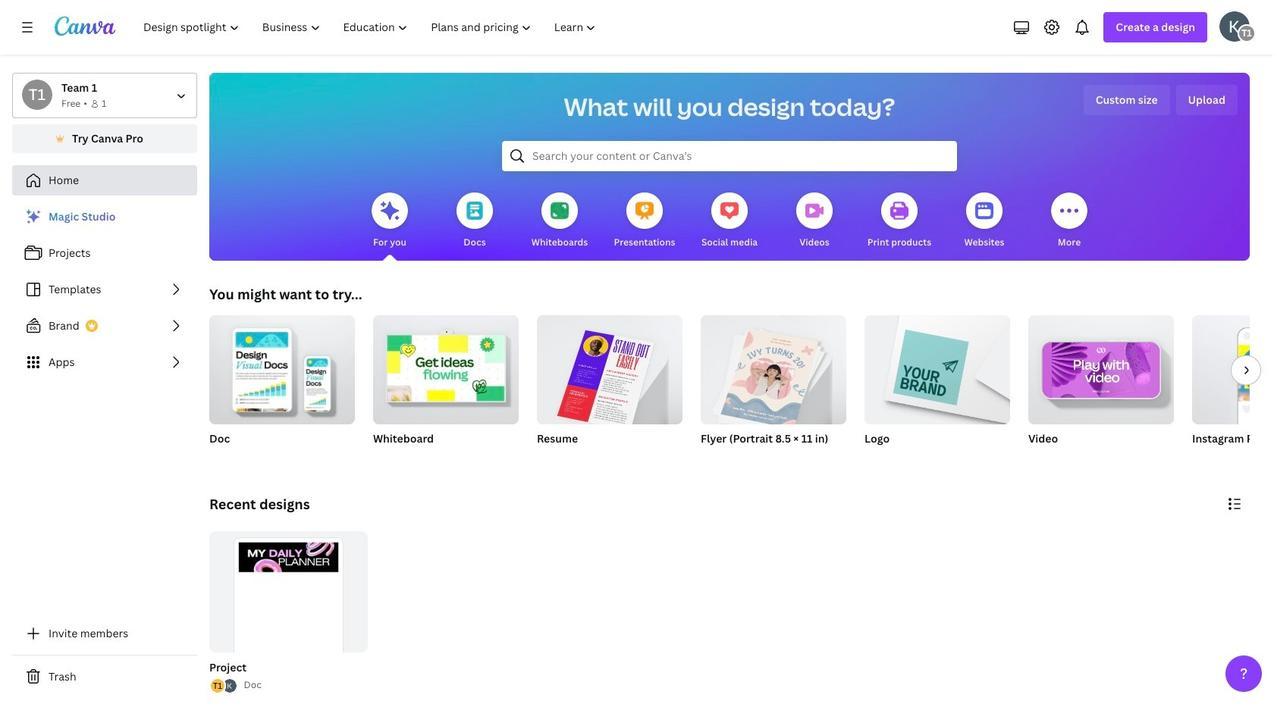 Task type: vqa. For each thing, say whether or not it's contained in the screenshot.
the bottom list
yes



Task type: locate. For each thing, give the bounding box(es) containing it.
1 vertical spatial team 1 image
[[22, 80, 52, 110]]

team 1 image
[[1238, 24, 1256, 42], [22, 80, 52, 110]]

team 1 element
[[1238, 24, 1256, 42], [22, 80, 52, 110]]

1 vertical spatial team 1 element
[[22, 80, 52, 110]]

1 horizontal spatial list
[[209, 679, 238, 695]]

1 horizontal spatial team 1 image
[[1238, 24, 1256, 42]]

None search field
[[502, 141, 958, 171]]

0 horizontal spatial team 1 image
[[22, 80, 52, 110]]

top level navigation element
[[134, 12, 610, 42]]

Search search field
[[533, 142, 927, 171]]

0 vertical spatial team 1 image
[[1238, 24, 1256, 42]]

0 horizontal spatial team 1 element
[[22, 80, 52, 110]]

list
[[12, 202, 197, 378], [209, 679, 238, 695]]

group
[[209, 310, 355, 466], [209, 310, 355, 425], [373, 310, 519, 466], [373, 310, 519, 425], [537, 310, 683, 466], [537, 310, 683, 431], [1029, 310, 1175, 466], [1029, 310, 1175, 425], [701, 316, 847, 466], [865, 316, 1011, 466], [1193, 316, 1275, 466], [1193, 316, 1275, 425], [206, 532, 368, 695], [209, 532, 368, 693]]

0 vertical spatial list
[[12, 202, 197, 378]]

0 vertical spatial team 1 element
[[1238, 24, 1256, 42]]

Switch to another team button
[[12, 73, 197, 118]]

team 1 image inside switch to another team button
[[22, 80, 52, 110]]



Task type: describe. For each thing, give the bounding box(es) containing it.
team 1 element inside switch to another team button
[[22, 80, 52, 110]]

kendall parks image
[[1220, 11, 1250, 42]]

0 horizontal spatial list
[[12, 202, 197, 378]]

1 vertical spatial list
[[209, 679, 238, 695]]

1 horizontal spatial team 1 element
[[1238, 24, 1256, 42]]



